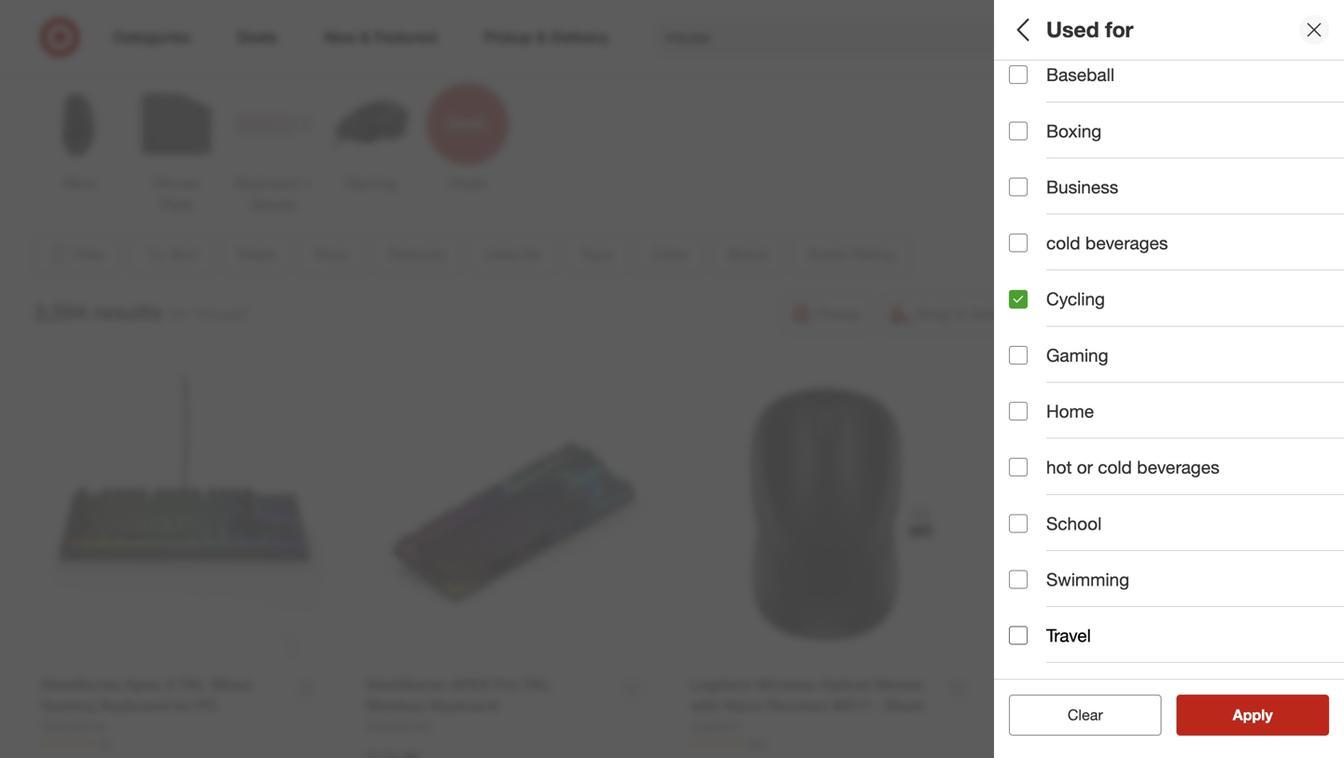 Task type: vqa. For each thing, say whether or not it's contained in the screenshot.
leftmost THRESHOLD link
no



Task type: locate. For each thing, give the bounding box(es) containing it.
45 link
[[41, 736, 329, 752]]

Cycling checkbox
[[1009, 290, 1028, 309]]

baseball
[[1046, 64, 1115, 86]]

type button
[[1009, 322, 1344, 387]]

mouse
[[1117, 676, 1162, 694]]

used for used for cycling
[[1009, 269, 1053, 291]]

School checkbox
[[1009, 515, 1028, 533]]

deals
[[1009, 80, 1057, 101]]

1 vertical spatial filters
[[93, 49, 133, 67]]

brand
[[1009, 472, 1060, 493]]

for left "mouse" on the left top of the page
[[170, 305, 188, 323]]

used for used for
[[1046, 16, 1099, 43]]

sold by button
[[1009, 583, 1344, 649]]

results
[[93, 299, 163, 325], [1046, 676, 1091, 694], [1244, 714, 1293, 732]]

see results button
[[1177, 703, 1329, 744]]

gaming
[[1046, 345, 1109, 366]]

clear inside used for 'dialog'
[[1068, 707, 1103, 725]]

cold beverages
[[1046, 233, 1168, 254]]

0 vertical spatial results
[[93, 299, 163, 325]]

Gaming checkbox
[[1009, 346, 1028, 365]]

2 horizontal spatial results
[[1244, 714, 1293, 732]]

used inside used for 'dialog'
[[1046, 16, 1099, 43]]

0 vertical spatial filters
[[1041, 16, 1099, 43]]

used for
[[1046, 16, 1134, 43]]

0 horizontal spatial cold
[[1046, 233, 1081, 254]]

used
[[1046, 16, 1099, 43], [1009, 269, 1053, 291]]

0 horizontal spatial filters
[[93, 49, 133, 67]]

apply
[[1233, 707, 1273, 725]]

Travel checkbox
[[1009, 627, 1028, 646]]

beverages down the business
[[1086, 233, 1168, 254]]

0 vertical spatial beverages
[[1086, 233, 1168, 254]]

cold down features at the right top
[[1046, 233, 1081, 254]]

filters for all filters
[[1041, 16, 1099, 43]]

1 horizontal spatial results
[[1046, 676, 1091, 694]]

for inside 3,594 results for "mouse"
[[170, 305, 188, 323]]

filters
[[1041, 16, 1099, 43], [93, 49, 133, 67]]

for up baseball
[[1105, 16, 1134, 43]]

1 vertical spatial beverages
[[1137, 457, 1220, 479]]

color button
[[1009, 387, 1344, 453]]

clear for clear
[[1068, 707, 1103, 725]]

for
[[1105, 16, 1134, 43], [1058, 269, 1081, 291], [170, 305, 188, 323], [1095, 676, 1113, 694]]

results right see on the right
[[1244, 714, 1293, 732]]

cold
[[1046, 233, 1081, 254], [1098, 457, 1132, 479]]

3594 results for mouse
[[1009, 676, 1162, 694]]

1 vertical spatial cold
[[1098, 457, 1132, 479]]

results right 3,594
[[93, 299, 163, 325]]

guest rating
[[1009, 537, 1119, 559]]

filters right popular
[[93, 49, 133, 67]]

240
[[1073, 737, 1092, 751]]

cycling up type
[[1009, 293, 1052, 310]]

0 horizontal spatial results
[[93, 299, 163, 325]]

sold
[[1009, 603, 1047, 624]]

cycling
[[1046, 289, 1105, 310], [1009, 293, 1052, 310]]

all
[[1009, 16, 1035, 43]]

240 link
[[1015, 736, 1304, 752]]

2 vertical spatial results
[[1244, 714, 1293, 732]]

0 vertical spatial cold
[[1046, 233, 1081, 254]]

Baseball checkbox
[[1009, 66, 1028, 84]]

results up clear button
[[1046, 676, 1091, 694]]

type
[[1009, 341, 1049, 363]]

see results
[[1213, 714, 1293, 732]]

1 horizontal spatial filters
[[1041, 16, 1099, 43]]

cycling inside "used for cycling"
[[1009, 293, 1052, 310]]

business
[[1046, 176, 1119, 198]]

rating
[[1064, 537, 1119, 559]]

filters inside dialog
[[1041, 16, 1099, 43]]

clear button
[[1009, 695, 1162, 737]]

0 vertical spatial used
[[1046, 16, 1099, 43]]

1 horizontal spatial cold
[[1098, 457, 1132, 479]]

cold right or
[[1098, 457, 1132, 479]]

beverages down color 'button'
[[1137, 457, 1220, 479]]

332 link
[[690, 736, 979, 752]]

clear inside all filters dialog
[[1058, 714, 1094, 732]]

used inside "used for cycling"
[[1009, 269, 1053, 291]]

1 vertical spatial used
[[1009, 269, 1053, 291]]

filters up baseball
[[1041, 16, 1099, 43]]

beverages
[[1086, 233, 1168, 254], [1137, 457, 1220, 479]]

for down cold beverages
[[1058, 269, 1081, 291]]

used up baseball
[[1046, 16, 1099, 43]]

clear
[[1068, 707, 1103, 725], [1058, 714, 1094, 732]]

"mouse"
[[192, 305, 250, 323]]

guest rating button
[[1009, 518, 1344, 583]]

cold beverages checkbox
[[1009, 234, 1028, 253]]

used down cold beverages checkbox
[[1009, 269, 1053, 291]]

Boxing checkbox
[[1009, 122, 1028, 140]]

or
[[1077, 457, 1093, 479]]

popular filters
[[34, 49, 133, 67]]

features button
[[1009, 191, 1344, 257]]

results inside see results button
[[1244, 714, 1293, 732]]

cycling up gaming at the top right
[[1046, 289, 1105, 310]]

1 vertical spatial results
[[1046, 676, 1091, 694]]

sold by
[[1009, 603, 1072, 624]]

results for see
[[1244, 714, 1293, 732]]

home
[[1046, 401, 1094, 422]]

popular
[[34, 49, 89, 67]]

price
[[1009, 145, 1053, 167]]

filters for popular filters
[[93, 49, 133, 67]]



Task type: describe. For each thing, give the bounding box(es) containing it.
swimming
[[1046, 569, 1130, 591]]

Home checkbox
[[1009, 402, 1028, 421]]

used for dialog
[[994, 0, 1344, 759]]

all filters
[[1009, 16, 1099, 43]]

hot or cold beverages
[[1046, 457, 1220, 479]]

3,594
[[34, 299, 87, 325]]

see
[[1213, 714, 1240, 732]]

apply button
[[1177, 695, 1329, 737]]

used for cycling
[[1009, 269, 1081, 310]]

travel
[[1046, 625, 1091, 647]]

3,594 results for "mouse"
[[34, 299, 250, 325]]

brand button
[[1009, 453, 1344, 518]]

results for 3594
[[1046, 676, 1091, 694]]

deals button
[[1009, 61, 1344, 126]]

results for 3,594
[[93, 299, 163, 325]]

Business checkbox
[[1009, 178, 1028, 196]]

by
[[1052, 603, 1072, 624]]

hot
[[1046, 457, 1072, 479]]

What can we help you find? suggestions appear below search field
[[654, 17, 1089, 58]]

guest
[[1009, 537, 1059, 559]]

advertisement element
[[112, 0, 1232, 3]]

search button
[[1076, 17, 1121, 62]]

45
[[98, 737, 111, 751]]

school
[[1046, 513, 1102, 535]]

Swimming checkbox
[[1009, 571, 1028, 589]]

search
[[1076, 30, 1121, 48]]

for left mouse
[[1095, 676, 1113, 694]]

for inside "used for cycling"
[[1058, 269, 1081, 291]]

features
[[1009, 211, 1083, 232]]

clear for clear all
[[1058, 714, 1094, 732]]

clear all button
[[1009, 703, 1162, 744]]

for inside 'dialog'
[[1105, 16, 1134, 43]]

3594
[[1009, 676, 1042, 694]]

hot or cold beverages checkbox
[[1009, 459, 1028, 477]]

price button
[[1009, 126, 1344, 191]]

all
[[1098, 714, 1112, 732]]

all filters dialog
[[994, 0, 1344, 759]]

332
[[748, 737, 767, 751]]

color
[[1009, 407, 1055, 428]]

boxing
[[1046, 120, 1102, 142]]

cycling inside used for 'dialog'
[[1046, 289, 1105, 310]]

clear all
[[1058, 714, 1112, 732]]



